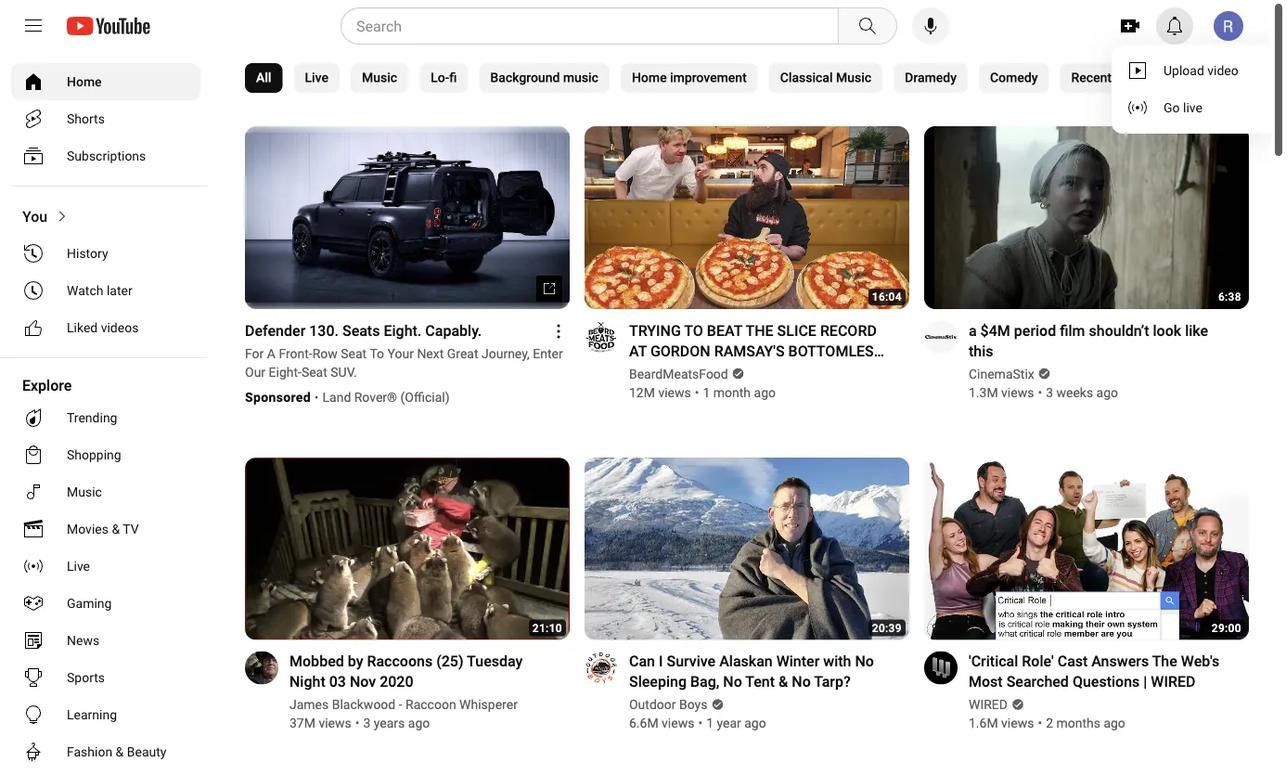 Task type: vqa. For each thing, say whether or not it's contained in the screenshot.
Text Box
no



Task type: locate. For each thing, give the bounding box(es) containing it.
months
[[1057, 716, 1101, 731]]

1 year ago
[[706, 716, 766, 731]]

1 left the year
[[706, 716, 714, 731]]

| down answers
[[1144, 673, 1148, 691]]

outdoor boys
[[629, 697, 708, 713]]

new
[[1213, 70, 1239, 85]]

0 horizontal spatial music
[[67, 484, 102, 499]]

sports link
[[11, 659, 200, 696], [11, 659, 200, 696]]

1 horizontal spatial live
[[305, 70, 329, 85]]

background music
[[490, 70, 599, 85]]

views down 'beardmeatsfood' link
[[658, 385, 691, 400]]

1 horizontal spatial no
[[792, 673, 811, 691]]

1 horizontal spatial seat
[[341, 346, 367, 361]]

music up movies
[[67, 484, 102, 499]]

no down alaskan
[[723, 673, 742, 691]]

3 for nov
[[363, 716, 371, 731]]

ago right months
[[1104, 716, 1126, 731]]

ago for the
[[754, 385, 776, 400]]

views down outdoor boys link
[[662, 716, 695, 731]]

music
[[362, 70, 397, 85], [836, 70, 872, 85], [67, 484, 102, 499]]

1 horizontal spatial 3
[[1046, 385, 1053, 400]]

beardmeatsfood link
[[629, 365, 730, 383]]

music left lo-
[[362, 70, 397, 85]]

2 beardmeatsfood from the top
[[629, 383, 743, 400]]

16:04 link
[[585, 126, 910, 311]]

no right with
[[855, 653, 874, 670]]

year
[[717, 716, 741, 731]]

1 vertical spatial 3
[[363, 716, 371, 731]]

1 horizontal spatial wired
[[1151, 673, 1196, 691]]

(official)
[[401, 389, 450, 405]]

beauty
[[127, 744, 167, 759]]

home inside tab list
[[632, 70, 667, 85]]

2 horizontal spatial no
[[855, 653, 874, 670]]

trying to beat the slice record at gordon ramsay's bottomless pizza restaurant! | beardmeatsfood by beardmeatsfood 12,105,449 views 1 month ago 16 minutes element
[[629, 320, 887, 400]]

1 vertical spatial live
[[67, 558, 90, 574]]

subscriptions link
[[11, 137, 200, 174], [11, 137, 200, 174]]

music right classical
[[836, 70, 872, 85]]

2 horizontal spatial music
[[836, 70, 872, 85]]

6:38
[[1219, 290, 1242, 303]]

slice
[[777, 321, 817, 339]]

0 horizontal spatial no
[[723, 673, 742, 691]]

views down cinemastix link
[[1002, 385, 1034, 400]]

1 for ramsay's
[[703, 385, 710, 400]]

1 vertical spatial seat
[[302, 364, 327, 379]]

defender 130. seats eight. capably. link
[[245, 320, 504, 341]]

mobbed by raccoons  (25)   tuesday night 03 nov 2020 link
[[290, 651, 548, 692]]

period
[[1014, 321, 1056, 339]]

fi
[[449, 70, 457, 85]]

1.3m
[[969, 385, 998, 400]]

music link
[[11, 473, 200, 510], [11, 473, 200, 510]]

None search field
[[307, 7, 901, 45]]

trending link
[[11, 399, 200, 436], [11, 399, 200, 436]]

20:39
[[872, 622, 902, 635]]

1 vertical spatial beardmeatsfood
[[629, 383, 743, 400]]

'critical role' cast answers the web's most searched questions | wired by wired 1,698,676 views 2 months ago 29 minutes element
[[969, 651, 1227, 692]]

james
[[290, 697, 329, 713]]

trying
[[629, 321, 681, 339]]

views for gordon
[[658, 385, 691, 400]]

by
[[348, 653, 363, 670]]

0 vertical spatial beardmeatsfood
[[629, 366, 728, 381]]

home for home improvement
[[632, 70, 667, 85]]

& left beauty
[[116, 744, 124, 759]]

1 vertical spatial wired
[[969, 697, 1008, 713]]

1 beardmeatsfood from the top
[[629, 366, 728, 381]]

enter
[[533, 346, 563, 361]]

29 minutes element
[[1212, 622, 1242, 635]]

0 horizontal spatial |
[[775, 362, 779, 380]]

3 down blackwood
[[363, 716, 371, 731]]

tab list
[[245, 52, 1286, 104]]

raccoons
[[367, 653, 433, 670]]

0 vertical spatial wired
[[1151, 673, 1196, 691]]

2 months ago
[[1046, 716, 1126, 731]]

0 vertical spatial &
[[112, 521, 120, 536]]

you
[[22, 207, 48, 225]]

live right all
[[305, 70, 329, 85]]

ago down raccoon
[[408, 716, 430, 731]]

i
[[659, 653, 663, 670]]

home
[[632, 70, 667, 85], [67, 74, 102, 89]]

seat down row on the left of the page
[[302, 364, 327, 379]]

ago right the month
[[754, 385, 776, 400]]

a $4m period film shouldn't look like this by cinemastix 1,396,689 views 3 weeks ago 6 minutes, 38 seconds element
[[969, 320, 1227, 361]]

movies & tv
[[67, 521, 139, 536]]

& left the tv at the left
[[112, 521, 120, 536]]

& right tent
[[779, 673, 788, 691]]

bottomless
[[789, 342, 883, 360]]

0 horizontal spatial wired
[[969, 697, 1008, 713]]

news link
[[11, 622, 200, 659], [11, 622, 200, 659]]

web's
[[1181, 653, 1220, 670]]

0 horizontal spatial 3
[[363, 716, 371, 731]]

watch later
[[67, 283, 132, 298]]

role'
[[1022, 653, 1054, 670]]

shorts link
[[11, 100, 200, 137], [11, 100, 200, 137]]

gaming link
[[11, 585, 200, 622], [11, 585, 200, 622]]

-
[[399, 697, 402, 713]]

front-
[[279, 346, 313, 361]]

views down james
[[319, 716, 352, 731]]

subscriptions
[[67, 148, 146, 163]]

journey,
[[482, 346, 530, 361]]

cinemastix image
[[924, 320, 958, 354]]

home left improvement on the right top of page
[[632, 70, 667, 85]]

ago right the year
[[745, 716, 766, 731]]

1 vertical spatial 1
[[706, 716, 714, 731]]

recently
[[1072, 70, 1122, 85]]

ago for (25)
[[408, 716, 430, 731]]

| inside the trying to beat the slice record at gordon ramsay's bottomless pizza restaurant! | beardmeatsfood
[[775, 362, 779, 380]]

seat up the suv.
[[341, 346, 367, 361]]

cinemastix
[[969, 366, 1035, 381]]

like
[[1185, 321, 1209, 339]]

1 vertical spatial &
[[779, 673, 788, 691]]

james blackwood - raccoon whisperer image
[[245, 651, 278, 685]]

no down winter
[[792, 673, 811, 691]]

0 vertical spatial seat
[[341, 346, 367, 361]]

next
[[417, 346, 444, 361]]

can i survive alaskan winter with no sleeping bag, no tent & no tarp?
[[629, 653, 874, 691]]

& for beauty
[[116, 744, 124, 759]]

'critical role' cast answers the web's most searched questions | wired link
[[969, 651, 1227, 692]]

&
[[112, 521, 120, 536], [779, 673, 788, 691], [116, 744, 124, 759]]

liked videos link
[[11, 309, 200, 346], [11, 309, 200, 346]]

Search text field
[[356, 14, 834, 38]]

our
[[245, 364, 266, 379]]

views left 2
[[1002, 716, 1034, 731]]

ago for answers
[[1104, 716, 1126, 731]]

|
[[775, 362, 779, 380], [1144, 673, 1148, 691]]

wired up 1.6m
[[969, 697, 1008, 713]]

0 vertical spatial 3
[[1046, 385, 1053, 400]]

the
[[746, 321, 774, 339]]

0 horizontal spatial home
[[67, 74, 102, 89]]

0 horizontal spatial seat
[[302, 364, 327, 379]]

3 left weeks
[[1046, 385, 1053, 400]]

20 minutes, 39 seconds element
[[872, 622, 902, 635]]

03
[[329, 673, 346, 691]]

views for this
[[1002, 385, 1034, 400]]

background
[[490, 70, 560, 85]]

fashion & beauty
[[67, 744, 167, 759]]

tuesday
[[467, 653, 523, 670]]

16:04
[[872, 290, 902, 303]]

2 vertical spatial &
[[116, 744, 124, 759]]

tarp?
[[814, 673, 851, 691]]

0 vertical spatial 1
[[703, 385, 710, 400]]

1 horizontal spatial home
[[632, 70, 667, 85]]

1 left the month
[[703, 385, 710, 400]]

trending
[[67, 410, 117, 425]]

a
[[267, 346, 276, 361]]

ago right weeks
[[1097, 385, 1118, 400]]

live down movies
[[67, 558, 90, 574]]

'critical
[[969, 653, 1019, 670]]

1 horizontal spatial |
[[1144, 673, 1148, 691]]

home up shorts at left
[[67, 74, 102, 89]]

3 for this
[[1046, 385, 1053, 400]]

0 vertical spatial |
[[775, 362, 779, 380]]

seat
[[341, 346, 367, 361], [302, 364, 327, 379]]

0 vertical spatial live
[[305, 70, 329, 85]]

1 horizontal spatial music
[[362, 70, 397, 85]]

| down ramsay's
[[775, 362, 779, 380]]

live
[[305, 70, 329, 85], [67, 558, 90, 574]]

0 horizontal spatial live
[[67, 558, 90, 574]]

wired down the
[[1151, 673, 1196, 691]]

weeks
[[1057, 385, 1094, 400]]

classical music
[[780, 70, 872, 85]]

defender
[[245, 321, 306, 339]]

james blackwood - raccoon whisperer
[[290, 697, 518, 713]]

cinemastix link
[[969, 365, 1036, 383]]

1 vertical spatial |
[[1144, 673, 1148, 691]]

beardmeatsfood image
[[585, 320, 618, 354]]

later
[[107, 283, 132, 298]]

views
[[658, 385, 691, 400], [1002, 385, 1034, 400], [319, 716, 352, 731], [662, 716, 695, 731], [1002, 716, 1034, 731]]



Task type: describe. For each thing, give the bounding box(es) containing it.
cast
[[1058, 653, 1088, 670]]

record
[[820, 321, 877, 339]]

29:00 link
[[924, 457, 1249, 642]]

37m views
[[290, 716, 352, 731]]

3 weeks ago
[[1046, 385, 1118, 400]]

'critical role' cast answers the web's most searched questions | wired
[[969, 653, 1220, 691]]

videos
[[101, 320, 139, 335]]

avatar image image
[[1214, 11, 1244, 41]]

nov
[[350, 673, 376, 691]]

6 minutes, 38 seconds element
[[1219, 290, 1242, 303]]

1.6m views
[[969, 716, 1034, 731]]

alaskan
[[719, 653, 773, 670]]

ago for film
[[1097, 385, 1118, 400]]

seats
[[342, 321, 380, 339]]

go live
[[1164, 100, 1203, 115]]

defender 130. seats eight. capably.
[[245, 321, 482, 339]]

6.6m views
[[629, 716, 695, 731]]

tent
[[746, 673, 775, 691]]

wired link
[[969, 696, 1009, 714]]

recently uploaded
[[1072, 70, 1179, 85]]

mobbed
[[290, 653, 344, 670]]

answers
[[1092, 653, 1149, 670]]

dramedy
[[905, 70, 957, 85]]

row
[[312, 346, 338, 361]]

live
[[1183, 100, 1203, 115]]

& inside can i survive alaskan winter with no sleeping bag, no tent & no tarp?
[[779, 673, 788, 691]]

lo-
[[431, 70, 449, 85]]

a $4m period film shouldn't look like this
[[969, 321, 1209, 360]]

eight.
[[384, 321, 422, 339]]

night
[[290, 673, 326, 691]]

learning
[[67, 707, 117, 722]]

fashion
[[67, 744, 112, 759]]

at
[[629, 342, 647, 360]]

shouldn't
[[1089, 321, 1150, 339]]

29:00
[[1212, 622, 1242, 635]]

1 month ago
[[703, 385, 776, 400]]

rover®
[[354, 389, 397, 405]]

mobbed by raccoons  (25)   tuesday night 03 nov 2020 by james blackwood - raccoon whisperer 37,407,005 views 3 years ago 21 minutes element
[[290, 651, 548, 692]]

lo-fi
[[431, 70, 457, 85]]

beardmeatsfood inside the trying to beat the slice record at gordon ramsay's bottomless pizza restaurant! | beardmeatsfood
[[629, 383, 743, 400]]

views for nov
[[319, 716, 352, 731]]

the
[[1152, 653, 1178, 670]]

& for tv
[[112, 521, 120, 536]]

raccoon
[[406, 697, 456, 713]]

comedy
[[990, 70, 1038, 85]]

6:38 link
[[924, 126, 1249, 311]]

trying to beat the slice record at gordon ramsay's bottomless pizza restaurant! | beardmeatsfood
[[629, 321, 883, 400]]

1.3m views
[[969, 385, 1034, 400]]

outdoor boys image
[[585, 651, 618, 685]]

12m
[[629, 385, 655, 400]]

37m
[[290, 716, 316, 731]]

news
[[67, 633, 99, 648]]

can i survive alaskan winter with no sleeping bag, no tent & no tarp? link
[[629, 651, 887, 692]]

watch
[[67, 283, 103, 298]]

can i survive alaskan winter with no sleeping bag, no tent & no tarp? by outdoor boys 6,686,903 views 1 year ago 20 minutes element
[[629, 651, 887, 692]]

winter
[[777, 653, 820, 670]]

movies
[[67, 521, 109, 536]]

tab list containing all
[[245, 52, 1286, 104]]

ago for alaskan
[[745, 716, 766, 731]]

20:39 link
[[585, 457, 910, 642]]

(25)
[[436, 653, 464, 670]]

views for sleeping
[[662, 716, 695, 731]]

explore
[[22, 376, 72, 394]]

searched
[[1007, 673, 1069, 691]]

wired image
[[924, 651, 958, 685]]

21:10 link
[[245, 457, 570, 642]]

to
[[1242, 70, 1254, 85]]

shorts
[[67, 111, 105, 126]]

improvement
[[670, 70, 747, 85]]

look
[[1153, 321, 1182, 339]]

new to you
[[1213, 70, 1278, 85]]

| inside 'critical role' cast answers the web's most searched questions | wired
[[1144, 673, 1148, 691]]

sponsored
[[245, 389, 311, 405]]

views for searched
[[1002, 716, 1034, 731]]

land rover® (official)
[[323, 389, 450, 405]]

land
[[323, 389, 351, 405]]

wired inside "link"
[[969, 697, 1008, 713]]

21 minutes, 10 seconds element
[[533, 622, 562, 635]]

16 minutes, 4 seconds element
[[872, 290, 902, 303]]

live inside tab list
[[305, 70, 329, 85]]

$4m
[[981, 321, 1011, 339]]

classical
[[780, 70, 833, 85]]

outdoor boys link
[[629, 696, 709, 714]]

1 for bag,
[[706, 716, 714, 731]]

survive
[[667, 653, 716, 670]]

upload video
[[1164, 63, 1239, 78]]

wired inside 'critical role' cast answers the web's most searched questions | wired
[[1151, 673, 1196, 691]]

mobbed by raccoons  (25)   tuesday night 03 nov 2020
[[290, 653, 523, 691]]

liked videos
[[67, 320, 139, 335]]

sleeping
[[629, 673, 687, 691]]

your
[[388, 346, 414, 361]]

whisperer
[[460, 697, 518, 713]]

ramsay's
[[714, 342, 785, 360]]

month
[[714, 385, 751, 400]]

all
[[256, 70, 271, 85]]

home for home
[[67, 74, 102, 89]]

uploaded
[[1125, 70, 1179, 85]]

questions
[[1073, 673, 1140, 691]]

to
[[684, 321, 703, 339]]

trying to beat the slice record at gordon ramsay's bottomless pizza restaurant! | beardmeatsfood link
[[629, 320, 887, 400]]

tv
[[123, 521, 139, 536]]



